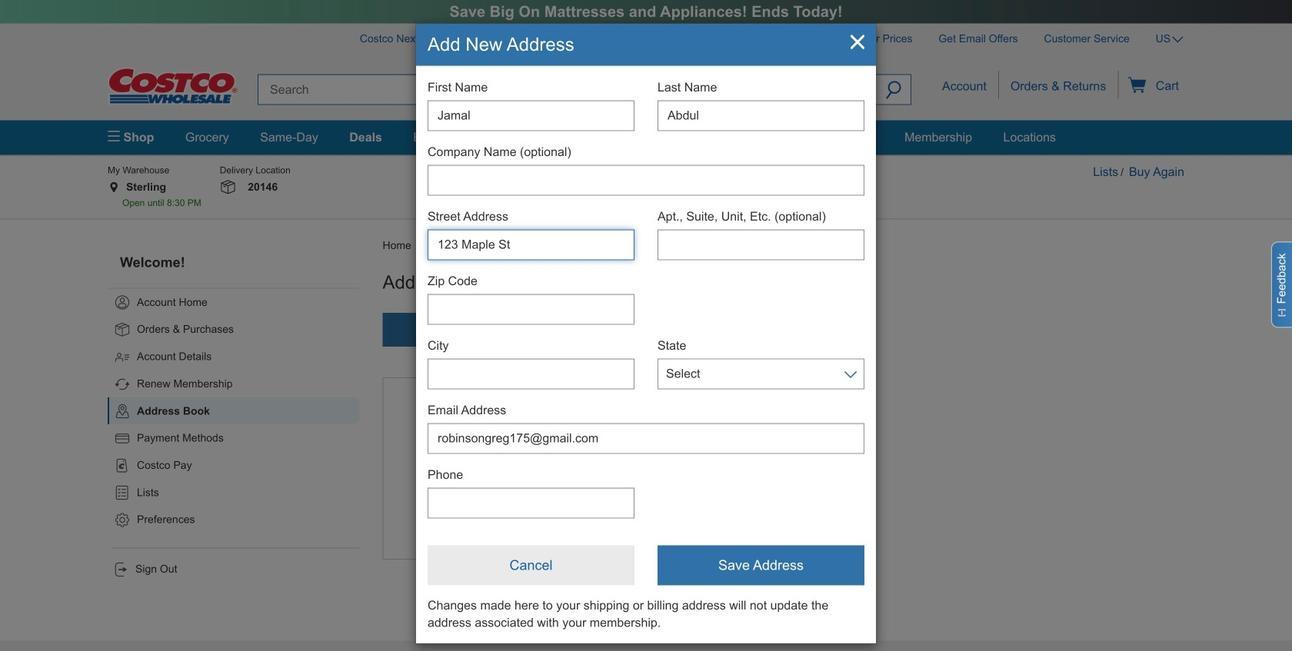 Task type: locate. For each thing, give the bounding box(es) containing it.
search image
[[886, 82, 902, 102]]

Search text field
[[258, 74, 877, 105]]

close image
[[851, 35, 865, 51]]

costco us homepage image
[[108, 67, 238, 105]]

Search text field
[[258, 74, 877, 105]]

None text field
[[428, 100, 635, 131], [658, 100, 865, 131], [428, 165, 865, 196], [428, 229, 635, 260], [658, 229, 865, 260], [428, 423, 865, 454], [428, 100, 635, 131], [658, 100, 865, 131], [428, 165, 865, 196], [428, 229, 635, 260], [658, 229, 865, 260], [428, 423, 865, 454]]

None telephone field
[[428, 488, 635, 519]]

None text field
[[428, 294, 635, 325], [428, 359, 635, 389], [428, 294, 635, 325], [428, 359, 635, 389]]

patient address navigation tab list
[[383, 313, 772, 347]]



Task type: vqa. For each thing, say whether or not it's contained in the screenshot.
List View ICON
no



Task type: describe. For each thing, give the bounding box(es) containing it.
main element
[[108, 120, 1185, 155]]

signout image
[[112, 562, 129, 578]]



